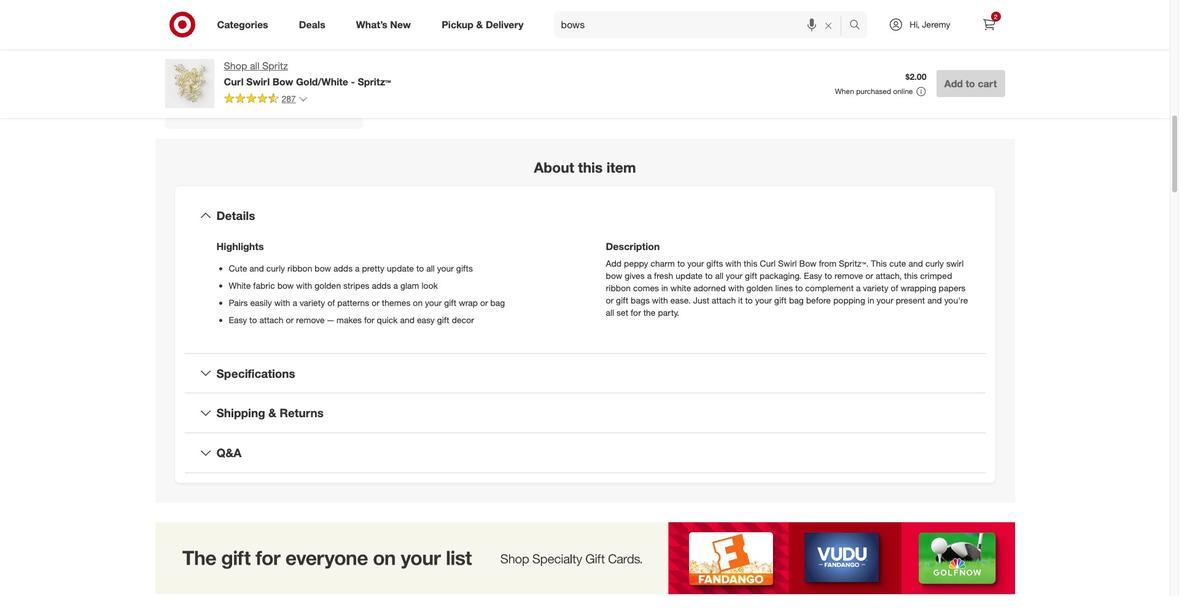 Task type: locate. For each thing, give the bounding box(es) containing it.
bag right wrap in the left of the page
[[491, 297, 505, 308]]

0 vertical spatial of
[[891, 282, 899, 293]]

highlights
[[217, 240, 264, 252]]

crimped
[[921, 270, 953, 281]]

remove
[[835, 270, 864, 281], [296, 314, 325, 325]]

bag
[[790, 295, 804, 305], [491, 297, 505, 308]]

item
[[986, 29, 1000, 39], [607, 159, 636, 176]]

0 vertical spatial swirl
[[246, 75, 270, 88]]

cute and curly ribbon bow adds a pretty update to all your gifts
[[229, 263, 473, 273]]

for
[[259, 10, 274, 25], [659, 28, 671, 40], [631, 307, 641, 317], [364, 314, 375, 325]]

in right popping
[[868, 295, 875, 305]]

with right easily on the left of page
[[275, 297, 290, 308]]

ribbon up the white fabric bow with golden stripes adds a glam look
[[288, 263, 312, 273]]

1 vertical spatial advertisement region
[[155, 522, 1016, 594]]

shipping
[[217, 406, 265, 420]]

cute
[[890, 258, 907, 268]]

&
[[477, 18, 483, 30], [269, 406, 277, 420]]

curly inside description add peppy charm to your gifts with this curl swirl bow from spritz™. this cute and curly swirl bow gives a fresh update to all your gift packaging. easy to remove or attach, this crimped ribbon comes in white adorned with golden lines to complement a variety of wrapping papers or gift bags with ease. just attach it to your gift bag before popping in your present and you're all set for the party.
[[926, 258, 945, 268]]

eligible for registries
[[625, 28, 714, 40]]

all right shop
[[250, 60, 260, 72]]

comes
[[634, 282, 659, 293]]

2 vertical spatial add
[[606, 258, 622, 268]]

gold/white
[[296, 75, 348, 88]]

description add peppy charm to your gifts with this curl swirl bow from spritz™. this cute and curly swirl bow gives a fresh update to all your gift packaging. easy to remove or attach, this crimped ribbon comes in white adorned with golden lines to complement a variety of wrapping papers or gift bags with ease. just attach it to your gift bag before popping in your present and you're all set for the party.
[[606, 240, 969, 317]]

bag down lines
[[790, 295, 804, 305]]

your right it
[[756, 295, 772, 305]]

1 vertical spatial easy
[[229, 314, 247, 325]]

of down attach,
[[891, 282, 899, 293]]

gift up set
[[616, 295, 629, 305]]

adorned
[[694, 282, 726, 293]]

1 horizontal spatial variety
[[864, 282, 889, 293]]

gifts up adorned
[[707, 258, 724, 268]]

attach
[[712, 295, 736, 305], [260, 314, 284, 325]]

& left returns
[[269, 406, 277, 420]]

white
[[671, 282, 692, 293]]

remove left —
[[296, 314, 325, 325]]

with up it
[[729, 282, 745, 293]]

curl
[[224, 75, 244, 88], [760, 258, 776, 268]]

and up fabric
[[250, 263, 264, 273]]

update inside description add peppy charm to your gifts with this curl swirl bow from spritz™. this cute and curly swirl bow gives a fresh update to all your gift packaging. easy to remove or attach, this crimped ribbon comes in white adorned with golden lines to complement a variety of wrapping papers or gift bags with ease. just attach it to your gift bag before popping in your present and you're all set for the party.
[[676, 270, 703, 281]]

add right "jeremy"
[[970, 29, 984, 39]]

& inside dropdown button
[[269, 406, 277, 420]]

add inside description add peppy charm to your gifts with this curl swirl bow from spritz™. this cute and curly swirl bow gives a fresh update to all your gift packaging. easy to remove or attach, this crimped ribbon comes in white adorned with golden lines to complement a variety of wrapping papers or gift bags with ease. just attach it to your gift bag before popping in your present and you're all set for the party.
[[606, 258, 622, 268]]

update
[[387, 263, 414, 273], [676, 270, 703, 281]]

1 horizontal spatial in
[[868, 295, 875, 305]]

about this item
[[534, 159, 636, 176]]

2 horizontal spatial bow
[[606, 270, 623, 281]]

0 horizontal spatial attach
[[260, 314, 284, 325]]

curl down shop
[[224, 75, 244, 88]]

and left easy
[[400, 314, 415, 325]]

gifts inside description add peppy charm to your gifts with this curl swirl bow from spritz™. this cute and curly swirl bow gives a fresh update to all your gift packaging. easy to remove or attach, this crimped ribbon comes in white adorned with golden lines to complement a variety of wrapping papers or gift bags with ease. just attach it to your gift bag before popping in your present and you're all set for the party.
[[707, 258, 724, 268]]

your up it
[[726, 270, 743, 281]]

categories
[[217, 18, 268, 30]]

1 horizontal spatial &
[[477, 18, 483, 30]]

pic
[[239, 10, 255, 25]]

0 horizontal spatial item
[[607, 159, 636, 176]]

add inside button
[[945, 77, 964, 90]]

2 link
[[976, 11, 1003, 38]]

remove down spritz™.
[[835, 270, 864, 281]]

1 vertical spatial add
[[945, 77, 964, 90]]

1 vertical spatial swirl
[[779, 258, 797, 268]]

1 horizontal spatial swirl
[[779, 258, 797, 268]]

0 horizontal spatial swirl
[[246, 75, 270, 88]]

item up details dropdown button
[[607, 159, 636, 176]]

to left see!
[[293, 10, 305, 25]]

0 horizontal spatial bow
[[273, 75, 293, 88]]

in
[[662, 282, 669, 293], [868, 295, 875, 305]]

0 horizontal spatial this
[[579, 159, 603, 176]]

1 vertical spatial in
[[868, 295, 875, 305]]

see!
[[308, 10, 331, 25]]

party.
[[658, 307, 680, 317]]

stripes
[[344, 280, 370, 290]]

shipping & returns button
[[185, 394, 986, 433]]

pickup
[[442, 18, 474, 30]]

0 vertical spatial this
[[579, 159, 603, 176]]

0 horizontal spatial &
[[269, 406, 277, 420]]

0 vertical spatial adds
[[334, 263, 353, 273]]

0 horizontal spatial remove
[[296, 314, 325, 325]]

1 horizontal spatial easy
[[804, 270, 823, 281]]

add for add to cart
[[945, 77, 964, 90]]

1 horizontal spatial gifts
[[707, 258, 724, 268]]

to left cart
[[966, 77, 976, 90]]

your up adorned
[[688, 258, 705, 268]]

1 vertical spatial ribbon
[[606, 282, 631, 293]]

all left deals
[[277, 10, 290, 25]]

deals
[[299, 18, 326, 30]]

golden left the stripes
[[315, 280, 341, 290]]

papers
[[939, 282, 966, 293]]

0 vertical spatial curl
[[224, 75, 244, 88]]

variety down the white fabric bow with golden stripes adds a glam look
[[300, 297, 325, 308]]

or left themes
[[372, 297, 380, 308]]

gifts up wrap in the left of the page
[[456, 263, 473, 273]]

gift
[[745, 270, 758, 281], [616, 295, 629, 305], [775, 295, 787, 305], [444, 297, 457, 308], [437, 314, 450, 325]]

categories link
[[207, 11, 284, 38]]

fabric
[[253, 280, 275, 290]]

0 vertical spatial ribbon
[[288, 263, 312, 273]]

1 vertical spatial of
[[328, 297, 335, 308]]

look
[[422, 280, 438, 290]]

0 vertical spatial easy
[[804, 270, 823, 281]]

adds down pretty
[[372, 280, 391, 290]]

peppy
[[624, 258, 649, 268]]

all up adorned
[[716, 270, 724, 281]]

your right on
[[425, 297, 442, 308]]

ribbon
[[288, 263, 312, 273], [606, 282, 631, 293]]

1 horizontal spatial curl
[[760, 258, 776, 268]]

swirl up 'packaging.'
[[779, 258, 797, 268]]

easy down from
[[804, 270, 823, 281]]

variety down attach,
[[864, 282, 889, 293]]

in down fresh at the top
[[662, 282, 669, 293]]

add left peppy
[[606, 258, 622, 268]]

themes
[[382, 297, 411, 308]]

attach,
[[876, 270, 902, 281]]

1 horizontal spatial bag
[[790, 295, 804, 305]]

1 horizontal spatial item
[[986, 29, 1000, 39]]

or
[[866, 270, 874, 281], [606, 295, 614, 305], [372, 297, 380, 308], [481, 297, 488, 308], [286, 314, 294, 325]]

this
[[872, 258, 888, 268]]

swirl up the 287 link
[[246, 75, 270, 88]]

image of curl swirl bow gold/white - spritz™ image
[[165, 59, 214, 108]]

bow up the white fabric bow with golden stripes adds a glam look
[[315, 263, 331, 273]]

0 horizontal spatial in
[[662, 282, 669, 293]]

0 horizontal spatial update
[[387, 263, 414, 273]]

swirl inside description add peppy charm to your gifts with this curl swirl bow from spritz™. this cute and curly swirl bow gives a fresh update to all your gift packaging. easy to remove or attach, this crimped ribbon comes in white adorned with golden lines to complement a variety of wrapping papers or gift bags with ease. just attach it to your gift bag before popping in your present and you're all set for the party.
[[779, 258, 797, 268]]

1 horizontal spatial this
[[744, 258, 758, 268]]

to
[[293, 10, 305, 25], [966, 77, 976, 90], [678, 258, 685, 268], [417, 263, 424, 273], [706, 270, 713, 281], [825, 270, 833, 281], [796, 282, 803, 293], [746, 295, 753, 305], [250, 314, 257, 325]]

1 horizontal spatial attach
[[712, 295, 736, 305]]

1 horizontal spatial update
[[676, 270, 703, 281]]

for down bags
[[631, 307, 641, 317]]

1 horizontal spatial adds
[[372, 280, 391, 290]]

charm
[[651, 258, 675, 268]]

what's new link
[[346, 11, 427, 38]]

curly up "crimped"
[[926, 258, 945, 268]]

your
[[688, 258, 705, 268], [437, 263, 454, 273], [726, 270, 743, 281], [756, 295, 772, 305], [877, 295, 894, 305], [425, 297, 442, 308]]

attach inside description add peppy charm to your gifts with this curl swirl bow from spritz™. this cute and curly swirl bow gives a fresh update to all your gift packaging. easy to remove or attach, this crimped ribbon comes in white adorned with golden lines to complement a variety of wrapping papers or gift bags with ease. just attach it to your gift bag before popping in your present and you're all set for the party.
[[712, 295, 736, 305]]

2 horizontal spatial add
[[970, 29, 984, 39]]

bow down spritz in the top of the page
[[273, 75, 293, 88]]

1 vertical spatial curl
[[760, 258, 776, 268]]

add item
[[970, 29, 1000, 39]]

0 vertical spatial attach
[[712, 295, 736, 305]]

1 horizontal spatial golden
[[747, 282, 773, 293]]

curl inside shop all spritz curl swirl bow gold/white - spritz™
[[224, 75, 244, 88]]

and down wrapping
[[928, 295, 943, 305]]

0 vertical spatial add
[[970, 29, 984, 39]]

upload photo button
[[215, 42, 313, 69]]

1 horizontal spatial remove
[[835, 270, 864, 281]]

q&a
[[217, 446, 242, 460]]

add left cart
[[945, 77, 964, 90]]

from
[[819, 258, 837, 268]]

1 horizontal spatial add
[[945, 77, 964, 90]]

of up —
[[328, 297, 335, 308]]

bow left from
[[800, 258, 817, 268]]

for right pic at the left top
[[259, 10, 274, 25]]

0 vertical spatial item
[[986, 29, 1000, 39]]

1 vertical spatial remove
[[296, 314, 325, 325]]

item down 2
[[986, 29, 1000, 39]]

add
[[970, 29, 984, 39], [945, 77, 964, 90], [606, 258, 622, 268]]

2 horizontal spatial this
[[905, 270, 918, 281]]

spritz™
[[358, 75, 391, 88]]

update up white
[[676, 270, 703, 281]]

cute
[[229, 263, 247, 273]]

-
[[351, 75, 355, 88]]

bow right fabric
[[278, 280, 294, 290]]

0 horizontal spatial variety
[[300, 297, 325, 308]]

cart
[[979, 77, 998, 90]]

add to cart
[[945, 77, 998, 90]]

advertisement region
[[600, 59, 1006, 106], [155, 522, 1016, 594]]

deals link
[[289, 11, 341, 38]]

a left pic at the left top
[[229, 10, 235, 25]]

0 vertical spatial variety
[[864, 282, 889, 293]]

or right wrap in the left of the page
[[481, 297, 488, 308]]

your up the look
[[437, 263, 454, 273]]

all
[[277, 10, 290, 25], [250, 60, 260, 72], [427, 263, 435, 273], [716, 270, 724, 281], [606, 307, 615, 317]]

wrap
[[459, 297, 478, 308]]

1 vertical spatial bow
[[800, 258, 817, 268]]

attach left it
[[712, 295, 736, 305]]

curly up fabric
[[267, 263, 285, 273]]

golden down 'packaging.'
[[747, 282, 773, 293]]

golden inside description add peppy charm to your gifts with this curl swirl bow from spritz™. this cute and curly swirl bow gives a fresh update to all your gift packaging. easy to remove or attach, this crimped ribbon comes in white adorned with golden lines to complement a variety of wrapping papers or gift bags with ease. just attach it to your gift bag before popping in your present and you're all set for the party.
[[747, 282, 773, 293]]

0 vertical spatial remove
[[835, 270, 864, 281]]

all up the look
[[427, 263, 435, 273]]

a up the comes
[[648, 270, 652, 281]]

1 horizontal spatial ribbon
[[606, 282, 631, 293]]

1 horizontal spatial bow
[[800, 258, 817, 268]]

0 vertical spatial bow
[[273, 75, 293, 88]]

adds up the white fabric bow with golden stripes adds a glam look
[[334, 263, 353, 273]]

0 horizontal spatial golden
[[315, 280, 341, 290]]

& for shipping
[[269, 406, 277, 420]]

1 vertical spatial &
[[269, 406, 277, 420]]

region
[[155, 522, 1016, 596]]

1 horizontal spatial curly
[[926, 258, 945, 268]]

easy down pairs
[[229, 314, 247, 325]]

or left —
[[286, 314, 294, 325]]

0 horizontal spatial bow
[[278, 280, 294, 290]]

bow left the gives on the right top of the page
[[606, 270, 623, 281]]

and right cute
[[909, 258, 924, 268]]

0 vertical spatial &
[[477, 18, 483, 30]]

white
[[229, 280, 251, 290]]

with up party. at the bottom right of the page
[[653, 295, 668, 305]]

ribbon down the gives on the right top of the page
[[606, 282, 631, 293]]

easy to attach or remove — makes for quick and easy gift decor
[[229, 314, 474, 325]]

variety
[[864, 282, 889, 293], [300, 297, 325, 308]]

bags
[[631, 295, 650, 305]]

for right eligible
[[659, 28, 671, 40]]

about
[[534, 159, 575, 176]]

bow
[[273, 75, 293, 88], [800, 258, 817, 268]]

0 horizontal spatial add
[[606, 258, 622, 268]]

hi,
[[910, 19, 920, 29]]

1 horizontal spatial of
[[891, 282, 899, 293]]

attach down easily on the left of page
[[260, 314, 284, 325]]

add inside button
[[970, 29, 984, 39]]

curl inside description add peppy charm to your gifts with this curl swirl bow from spritz™. this cute and curly swirl bow gives a fresh update to all your gift packaging. easy to remove or attach, this crimped ribbon comes in white adorned with golden lines to complement a variety of wrapping papers or gift bags with ease. just attach it to your gift bag before popping in your present and you're all set for the party.
[[760, 258, 776, 268]]

gift left wrap in the left of the page
[[444, 297, 457, 308]]

swirl
[[246, 75, 270, 88], [779, 258, 797, 268]]

with right fabric
[[296, 280, 312, 290]]

1 vertical spatial attach
[[260, 314, 284, 325]]

& right pickup
[[477, 18, 483, 30]]

present
[[896, 295, 926, 305]]

0 vertical spatial in
[[662, 282, 669, 293]]

update up 'glam'
[[387, 263, 414, 273]]

0 horizontal spatial curl
[[224, 75, 244, 88]]

quick
[[377, 314, 398, 325]]

curl up 'packaging.'
[[760, 258, 776, 268]]

bag inside description add peppy charm to your gifts with this curl swirl bow from spritz™. this cute and curly swirl bow gives a fresh update to all your gift packaging. easy to remove or attach, this crimped ribbon comes in white adorned with golden lines to complement a variety of wrapping papers or gift bags with ease. just attach it to your gift bag before popping in your present and you're all set for the party.
[[790, 295, 804, 305]]

golden
[[315, 280, 341, 290], [747, 282, 773, 293]]



Task type: describe. For each thing, give the bounding box(es) containing it.
what's new
[[356, 18, 411, 30]]

packaging.
[[760, 270, 802, 281]]

hi, jeremy
[[910, 19, 951, 29]]

1 vertical spatial variety
[[300, 297, 325, 308]]

to up the look
[[417, 263, 424, 273]]

to down easily on the left of page
[[250, 314, 257, 325]]

easily
[[250, 297, 272, 308]]

you're
[[945, 295, 969, 305]]

0 vertical spatial advertisement region
[[600, 59, 1006, 106]]

1 vertical spatial this
[[744, 258, 758, 268]]

for down pairs easily with a variety of patterns or themes on your gift wrap or bag
[[364, 314, 375, 325]]

& for pickup
[[477, 18, 483, 30]]

complement
[[806, 282, 854, 293]]

popping
[[834, 295, 866, 305]]

2
[[995, 13, 998, 20]]

patterns
[[338, 297, 370, 308]]

the
[[644, 307, 656, 317]]

search button
[[845, 11, 874, 41]]

0 horizontal spatial easy
[[229, 314, 247, 325]]

287 link
[[224, 93, 308, 107]]

shop all spritz curl swirl bow gold/white - spritz™
[[224, 60, 391, 88]]

0 horizontal spatial curly
[[267, 263, 285, 273]]

a left 'glam'
[[394, 280, 398, 290]]

search
[[845, 19, 874, 32]]

spritz™.
[[839, 258, 869, 268]]

What can we help you find? suggestions appear below search field
[[554, 11, 853, 38]]

to inside button
[[966, 77, 976, 90]]

gift right easy
[[437, 314, 450, 325]]

swirl
[[947, 258, 964, 268]]

$2.00
[[906, 71, 927, 82]]

delivery
[[486, 18, 524, 30]]

details button
[[185, 196, 986, 235]]

when purchased online
[[836, 87, 914, 96]]

1 vertical spatial item
[[607, 159, 636, 176]]

spritz
[[262, 60, 288, 72]]

gift left 'packaging.'
[[745, 270, 758, 281]]

pickup & delivery
[[442, 18, 524, 30]]

a left pretty
[[355, 263, 360, 273]]

to up adorned
[[706, 270, 713, 281]]

it
[[739, 295, 743, 305]]

your down attach,
[[877, 295, 894, 305]]

purchased
[[857, 87, 892, 96]]

returns
[[280, 406, 324, 420]]

before
[[807, 295, 832, 305]]

specifications button
[[185, 354, 986, 393]]

white fabric bow with golden stripes adds a glam look
[[229, 280, 438, 290]]

to right it
[[746, 295, 753, 305]]

upload
[[245, 50, 277, 62]]

bow inside description add peppy charm to your gifts with this curl swirl bow from spritz™. this cute and curly swirl bow gives a fresh update to all your gift packaging. easy to remove or attach, this crimped ribbon comes in white adorned with golden lines to complement a variety of wrapping papers or gift bags with ease. just attach it to your gift bag before popping in your present and you're all set for the party.
[[800, 258, 817, 268]]

registries
[[673, 28, 714, 40]]

add item button
[[954, 24, 1006, 44]]

—
[[327, 314, 334, 325]]

gift down lines
[[775, 295, 787, 305]]

eligible
[[625, 28, 656, 40]]

shipping & returns
[[217, 406, 324, 420]]

pretty
[[362, 263, 385, 273]]

specifications
[[217, 366, 295, 380]]

pairs
[[229, 297, 248, 308]]

set
[[617, 307, 629, 317]]

2 vertical spatial this
[[905, 270, 918, 281]]

when
[[836, 87, 855, 96]]

easy
[[417, 314, 435, 325]]

pickup & delivery link
[[432, 11, 539, 38]]

decor
[[452, 314, 474, 325]]

with up adorned
[[726, 258, 742, 268]]

for inside description add peppy charm to your gifts with this curl swirl bow from spritz™. this cute and curly swirl bow gives a fresh update to all your gift packaging. easy to remove or attach, this crimped ribbon comes in white adorned with golden lines to complement a variety of wrapping papers or gift bags with ease. just attach it to your gift bag before popping in your present and you're all set for the party.
[[631, 307, 641, 317]]

all left set
[[606, 307, 615, 317]]

glam
[[401, 280, 419, 290]]

snap
[[197, 10, 225, 25]]

to down from
[[825, 270, 833, 281]]

fresh
[[655, 270, 674, 281]]

photo
[[279, 50, 305, 62]]

description
[[606, 240, 660, 252]]

1 horizontal spatial bow
[[315, 263, 331, 273]]

or left bags
[[606, 295, 614, 305]]

or down this
[[866, 270, 874, 281]]

swirl inside shop all spritz curl swirl bow gold/white - spritz™
[[246, 75, 270, 88]]

online
[[894, 87, 914, 96]]

to right lines
[[796, 282, 803, 293]]

remove inside description add peppy charm to your gifts with this curl swirl bow from spritz™. this cute and curly swirl bow gives a fresh update to all your gift packaging. easy to remove or attach, this crimped ribbon comes in white adorned with golden lines to complement a variety of wrapping papers or gift bags with ease. just attach it to your gift bag before popping in your present and you're all set for the party.
[[835, 270, 864, 281]]

of inside description add peppy charm to your gifts with this curl swirl bow from spritz™. this cute and curly swirl bow gives a fresh update to all your gift packaging. easy to remove or attach, this crimped ribbon comes in white adorned with golden lines to complement a variety of wrapping papers or gift bags with ease. just attach it to your gift bag before popping in your present and you're all set for the party.
[[891, 282, 899, 293]]

lines
[[776, 282, 793, 293]]

0 horizontal spatial adds
[[334, 263, 353, 273]]

new
[[390, 18, 411, 30]]

item inside button
[[986, 29, 1000, 39]]

all inside shop all spritz curl swirl bow gold/white - spritz™
[[250, 60, 260, 72]]

0 horizontal spatial gifts
[[456, 263, 473, 273]]

variety inside description add peppy charm to your gifts with this curl swirl bow from spritz™. this cute and curly swirl bow gives a fresh update to all your gift packaging. easy to remove or attach, this crimped ribbon comes in white adorned with golden lines to complement a variety of wrapping papers or gift bags with ease. just attach it to your gift bag before popping in your present and you're all set for the party.
[[864, 282, 889, 293]]

0 horizontal spatial of
[[328, 297, 335, 308]]

makes
[[337, 314, 362, 325]]

ribbon inside description add peppy charm to your gifts with this curl swirl bow from spritz™. this cute and curly swirl bow gives a fresh update to all your gift packaging. easy to remove or attach, this crimped ribbon comes in white adorned with golden lines to complement a variety of wrapping papers or gift bags with ease. just attach it to your gift bag before popping in your present and you're all set for the party.
[[606, 282, 631, 293]]

q&a button
[[185, 433, 986, 472]]

ease.
[[671, 295, 691, 305]]

a up popping
[[857, 282, 861, 293]]

wrapping
[[901, 282, 937, 293]]

add to cart button
[[937, 70, 1006, 97]]

0 horizontal spatial bag
[[491, 297, 505, 308]]

bow inside shop all spritz curl swirl bow gold/white - spritz™
[[273, 75, 293, 88]]

1 vertical spatial adds
[[372, 280, 391, 290]]

easy inside description add peppy charm to your gifts with this curl swirl bow from spritz™. this cute and curly swirl bow gives a fresh update to all your gift packaging. easy to remove or attach, this crimped ribbon comes in white adorned with golden lines to complement a variety of wrapping papers or gift bags with ease. just attach it to your gift bag before popping in your present and you're all set for the party.
[[804, 270, 823, 281]]

to right "charm" on the top right of page
[[678, 258, 685, 268]]

on
[[413, 297, 423, 308]]

a right easily on the left of page
[[293, 297, 297, 308]]

jeremy
[[923, 19, 951, 29]]

gives
[[625, 270, 645, 281]]

details
[[217, 208, 255, 222]]

snap a pic for all to see!
[[197, 10, 331, 25]]

0 horizontal spatial ribbon
[[288, 263, 312, 273]]

add for add item
[[970, 29, 984, 39]]

pairs easily with a variety of patterns or themes on your gift wrap or bag
[[229, 297, 505, 308]]

upload photo
[[245, 50, 305, 62]]

bow inside description add peppy charm to your gifts with this curl swirl bow from spritz™. this cute and curly swirl bow gives a fresh update to all your gift packaging. easy to remove or attach, this crimped ribbon comes in white adorned with golden lines to complement a variety of wrapping papers or gift bags with ease. just attach it to your gift bag before popping in your present and you're all set for the party.
[[606, 270, 623, 281]]

just
[[694, 295, 710, 305]]



Task type: vqa. For each thing, say whether or not it's contained in the screenshot.
COSMIC BUCKET OF CRAFTS SET - MONDO LLAMA™
no



